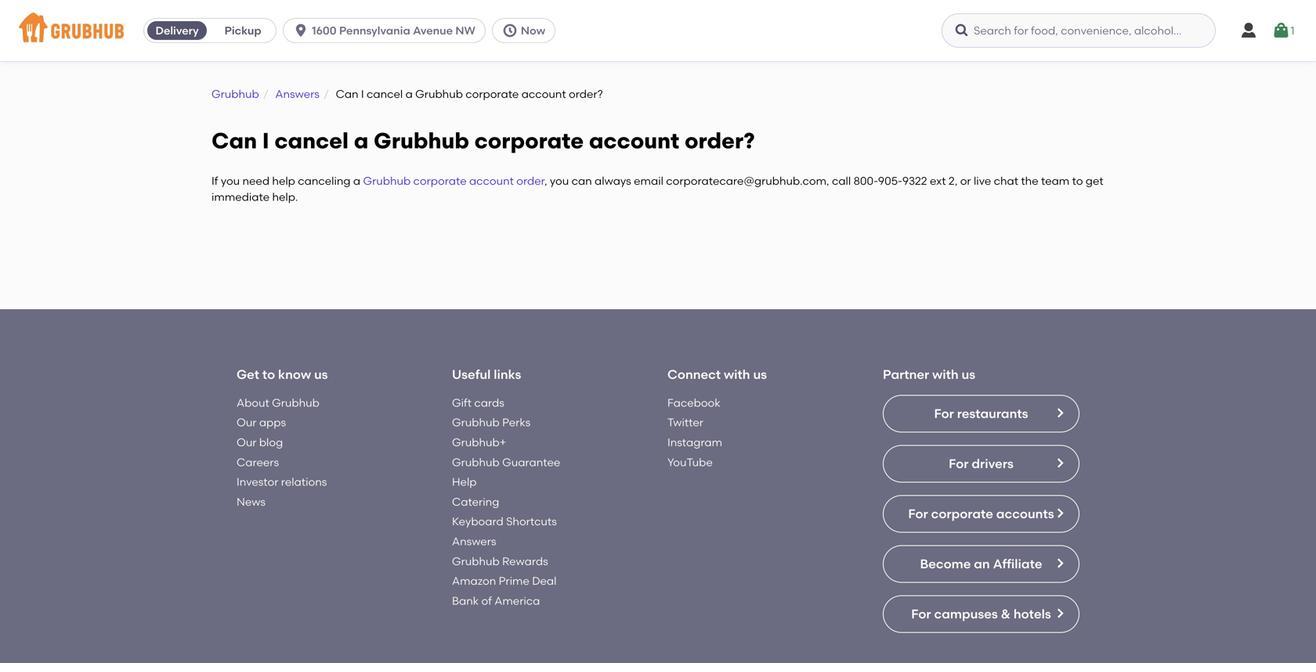 Task type: describe. For each thing, give the bounding box(es) containing it.
corporatecare@grubhub.com,
[[666, 174, 830, 188]]

0 vertical spatial corporate
[[466, 87, 519, 101]]

0 vertical spatial a
[[406, 87, 413, 101]]

svg image
[[955, 23, 970, 38]]

, you can always email corporatecare@grubhub.com, call 800-905-9322 ext 2, or live chat the team to get immediate help.
[[212, 174, 1104, 204]]

2 20–35 from the left
[[904, 487, 932, 498]]

905-
[[878, 174, 903, 188]]

help
[[272, 174, 295, 188]]

1 star icon image from the left
[[1029, 486, 1042, 498]]

now button
[[492, 18, 562, 43]]

grubhub up grubhub corporate account order link on the top left
[[374, 128, 469, 154]]

delivery for mexican
[[251, 500, 286, 512]]

1600 pennsylvania avenue nw button
[[283, 18, 492, 43]]

800-
[[854, 174, 878, 188]]

you for ,
[[550, 174, 569, 188]]

you for if
[[221, 174, 240, 188]]

need
[[243, 174, 270, 188]]

117
[[1039, 503, 1052, 517]]

1 vertical spatial corporate
[[475, 128, 584, 154]]

2 star icon image from the left
[[1042, 486, 1054, 498]]

2 vertical spatial corporate
[[413, 174, 467, 188]]

american for yardbird southern table & bar
[[474, 467, 518, 478]]

117 ratings
[[1039, 503, 1092, 517]]

1 horizontal spatial you
[[382, 291, 411, 311]]

grubhub link
[[212, 87, 259, 101]]

sol mexican grill link
[[225, 445, 412, 463]]

1
[[1291, 24, 1295, 37]]

1 20–35 from the left
[[451, 487, 479, 498]]

or
[[961, 174, 972, 188]]

table
[[566, 446, 600, 462]]

Search for food, convenience, alcohol... search field
[[942, 13, 1216, 48]]

1600
[[312, 24, 337, 37]]

bub and pop's
[[904, 446, 993, 462]]

1600 pennsylvania avenue nw
[[312, 24, 476, 37]]

to
[[1073, 174, 1084, 188]]

0 vertical spatial order?
[[569, 87, 603, 101]]

pop's
[[959, 446, 993, 462]]

bub
[[904, 446, 929, 462]]

sol mexican grill
[[225, 446, 328, 462]]

yardbird southern table & bar
[[451, 446, 638, 462]]

if
[[212, 174, 218, 188]]

3 star icon image from the left
[[1054, 486, 1067, 498]]

subway
[[678, 446, 727, 462]]

chat
[[994, 174, 1019, 188]]

1 20–35 min $0.49 delivery from the left
[[451, 487, 512, 512]]

0 horizontal spatial account
[[469, 174, 514, 188]]

grubhub left answers at the left top
[[212, 87, 259, 101]]

&
[[603, 446, 613, 462]]

0 vertical spatial mexican
[[247, 446, 299, 462]]

answers link
[[275, 87, 320, 101]]

recommended near you
[[212, 291, 411, 311]]

with
[[933, 627, 959, 642]]

immediate
[[212, 190, 270, 204]]

help.
[[272, 190, 298, 204]]

grill
[[302, 446, 328, 462]]

avenue
[[413, 24, 453, 37]]

min for mexican
[[255, 487, 272, 498]]

call
[[832, 174, 851, 188]]

$0.49 for sol
[[225, 500, 248, 512]]

1 vertical spatial cancel
[[275, 128, 349, 154]]

us
[[962, 627, 976, 642]]

now
[[521, 24, 546, 37]]

4 star icon image from the left
[[1067, 486, 1079, 498]]

canceling
[[298, 174, 351, 188]]

9322
[[903, 174, 928, 188]]

can
[[572, 174, 592, 188]]

live
[[974, 174, 992, 188]]

1 vertical spatial can i cancel a grubhub corporate account order?
[[212, 128, 755, 154]]



Task type: vqa. For each thing, say whether or not it's contained in the screenshot.
call
yes



Task type: locate. For each thing, give the bounding box(es) containing it.
svg image for 1
[[1272, 21, 1291, 40]]

grubhub
[[212, 87, 259, 101], [416, 87, 463, 101], [374, 128, 469, 154], [363, 174, 411, 188]]

1 vertical spatial i
[[262, 128, 269, 154]]

i
[[361, 87, 364, 101], [262, 128, 269, 154]]

20–35 min $0.49 delivery down breakfast
[[904, 487, 965, 512]]

25–40 min $0.49 delivery
[[225, 487, 286, 512]]

min inside 25–40 min $0.49 delivery
[[255, 487, 272, 498]]

a right canceling
[[353, 174, 361, 188]]

$0.49 inside 25–40 min $0.49 delivery
[[225, 500, 248, 512]]

order
[[517, 174, 545, 188]]

partner with us
[[883, 627, 976, 642]]

0 horizontal spatial can
[[212, 128, 257, 154]]

cancel down 1600 pennsylvania avenue nw button
[[367, 87, 403, 101]]

account up the email
[[589, 128, 680, 154]]

1 horizontal spatial 20–35
[[904, 487, 932, 498]]

2 min from the left
[[481, 487, 498, 498]]

2 horizontal spatial delivery
[[930, 500, 965, 512]]

near
[[340, 291, 378, 311]]

1 horizontal spatial delivery
[[477, 500, 512, 512]]

always
[[595, 174, 632, 188]]

20–35 down subscription pass image
[[904, 487, 932, 498]]

1 horizontal spatial order?
[[685, 128, 755, 154]]

you right near at top
[[382, 291, 411, 311]]

star icon image
[[1029, 486, 1042, 498], [1042, 486, 1054, 498], [1054, 486, 1067, 498], [1067, 486, 1079, 498]]

can
[[336, 87, 359, 101], [212, 128, 257, 154]]

1 delivery from the left
[[251, 500, 286, 512]]

svg image inside 1 button
[[1272, 21, 1291, 40]]

2,
[[949, 174, 958, 188]]

0 horizontal spatial you
[[221, 174, 240, 188]]

0 horizontal spatial 20–35 min $0.49 delivery
[[451, 487, 512, 512]]

account
[[522, 87, 566, 101], [589, 128, 680, 154], [469, 174, 514, 188]]

2 horizontal spatial subscription pass image
[[678, 466, 694, 479]]

delivery down the yardbird
[[477, 500, 512, 512]]

0 horizontal spatial i
[[262, 128, 269, 154]]

american for subway
[[700, 467, 745, 478]]

subscription pass image for sol
[[225, 466, 241, 479]]

you right ,
[[550, 174, 569, 188]]

svg image inside 1600 pennsylvania avenue nw button
[[293, 23, 309, 38]]

subscription pass image
[[225, 466, 241, 479], [451, 466, 467, 479], [678, 466, 694, 479]]

partner
[[883, 627, 930, 642]]

1 vertical spatial a
[[354, 128, 369, 154]]

2 horizontal spatial account
[[589, 128, 680, 154]]

0 horizontal spatial subscription pass image
[[225, 466, 241, 479]]

delivery down breakfast
[[930, 500, 965, 512]]

1 horizontal spatial min
[[481, 487, 498, 498]]

min down breakfast
[[934, 487, 951, 498]]

yardbird
[[451, 446, 505, 462]]

0 horizontal spatial 20–35
[[451, 487, 479, 498]]

can right answers at the left top
[[336, 87, 359, 101]]

subscription pass image down the yardbird
[[451, 466, 467, 479]]

min for southern
[[481, 487, 498, 498]]

grubhub down avenue
[[416, 87, 463, 101]]

0 vertical spatial account
[[522, 87, 566, 101]]

account left order
[[469, 174, 514, 188]]

cancel
[[367, 87, 403, 101], [275, 128, 349, 154]]

$0.49 for yardbird
[[451, 500, 475, 512]]

25–40
[[225, 487, 252, 498]]

delivery for southern
[[477, 500, 512, 512]]

american down subway
[[700, 467, 745, 478]]

2 horizontal spatial min
[[934, 487, 951, 498]]

$0.49 down the yardbird
[[451, 500, 475, 512]]

you
[[221, 174, 240, 188], [550, 174, 569, 188], [382, 291, 411, 311]]

a
[[406, 87, 413, 101], [354, 128, 369, 154], [353, 174, 361, 188]]

20–35 min $0.49 delivery down the yardbird
[[451, 487, 512, 512]]

1 horizontal spatial $0.49
[[451, 500, 475, 512]]

0 horizontal spatial american
[[474, 467, 518, 478]]

team
[[1042, 174, 1070, 188]]

email
[[634, 174, 664, 188]]

1 horizontal spatial cancel
[[367, 87, 403, 101]]

sol
[[225, 446, 244, 462]]

breakfast
[[927, 467, 970, 478]]

the
[[1022, 174, 1039, 188]]

1 horizontal spatial 20–35 min $0.49 delivery
[[904, 487, 965, 512]]

ratings
[[1055, 503, 1092, 517]]

svg image for now
[[502, 23, 518, 38]]

20–35
[[451, 487, 479, 498], [904, 487, 932, 498]]

pennsylvania
[[339, 24, 410, 37]]

2 horizontal spatial you
[[550, 174, 569, 188]]

can i cancel a grubhub corporate account order? down nw
[[336, 87, 603, 101]]

subscription pass image down sol on the bottom left
[[225, 466, 241, 479]]

0 horizontal spatial min
[[255, 487, 272, 498]]

delivery
[[251, 500, 286, 512], [477, 500, 512, 512], [930, 500, 965, 512]]

1 button
[[1272, 16, 1295, 45]]

and
[[932, 446, 956, 462]]

2 subscription pass image from the left
[[451, 466, 467, 479]]

grubhub corporate account order link
[[363, 174, 545, 188]]

cancel up canceling
[[275, 128, 349, 154]]

svg image inside now button
[[502, 23, 518, 38]]

1 min from the left
[[255, 487, 272, 498]]

2 delivery from the left
[[477, 500, 512, 512]]

0 vertical spatial can i cancel a grubhub corporate account order?
[[336, 87, 603, 101]]

3 delivery from the left
[[930, 500, 965, 512]]

recommended
[[212, 291, 336, 311]]

can up if
[[212, 128, 257, 154]]

1 vertical spatial mexican
[[247, 467, 285, 478]]

i down pennsylvania
[[361, 87, 364, 101]]

1 american from the left
[[474, 467, 518, 478]]

main navigation navigation
[[0, 0, 1317, 61]]

3 min from the left
[[934, 487, 951, 498]]

nw
[[456, 24, 476, 37]]

0 horizontal spatial order?
[[569, 87, 603, 101]]

american down the yardbird
[[474, 467, 518, 478]]

2 20–35 min $0.49 delivery from the left
[[904, 487, 965, 512]]

bar
[[616, 446, 638, 462]]

20–35 down the yardbird
[[451, 487, 479, 498]]

2 vertical spatial a
[[353, 174, 361, 188]]

min down the yardbird
[[481, 487, 498, 498]]

american
[[474, 467, 518, 478], [700, 467, 745, 478]]

delivery inside 25–40 min $0.49 delivery
[[251, 500, 286, 512]]

20–35 min $0.49 delivery
[[451, 487, 512, 512], [904, 487, 965, 512]]

1 horizontal spatial can
[[336, 87, 359, 101]]

you inside , you can always email corporatecare@grubhub.com, call 800-905-9322 ext 2, or live chat the team to get immediate help.
[[550, 174, 569, 188]]

subway link
[[678, 445, 865, 463]]

1 $0.49 from the left
[[225, 500, 248, 512]]

answers
[[275, 87, 320, 101]]

corporate
[[466, 87, 519, 101], [475, 128, 584, 154], [413, 174, 467, 188]]

1 horizontal spatial account
[[522, 87, 566, 101]]

get
[[1086, 174, 1104, 188]]

mexican
[[247, 446, 299, 462], [247, 467, 285, 478]]

delivery
[[156, 24, 199, 37]]

1 horizontal spatial american
[[700, 467, 745, 478]]

a up if you need help canceling a grubhub corporate account order
[[354, 128, 369, 154]]

0 horizontal spatial $0.49
[[225, 500, 248, 512]]

if you need help canceling a grubhub corporate account order
[[212, 174, 545, 188]]

$0.49
[[225, 500, 248, 512], [451, 500, 475, 512], [904, 500, 928, 512]]

min
[[255, 487, 272, 498], [481, 487, 498, 498], [934, 487, 951, 498]]

min right 25–40
[[255, 487, 272, 498]]

subscription pass image down subway
[[678, 466, 694, 479]]

pickup
[[225, 24, 261, 37]]

0 horizontal spatial cancel
[[275, 128, 349, 154]]

2 horizontal spatial $0.49
[[904, 500, 928, 512]]

0 horizontal spatial delivery
[[251, 500, 286, 512]]

3 $0.49 from the left
[[904, 500, 928, 512]]

0 vertical spatial can
[[336, 87, 359, 101]]

pickup button
[[210, 18, 276, 43]]

account down now
[[522, 87, 566, 101]]

1 horizontal spatial i
[[361, 87, 364, 101]]

3 subscription pass image from the left
[[678, 466, 694, 479]]

2 american from the left
[[700, 467, 745, 478]]

svg image for 1600 pennsylvania avenue nw
[[293, 23, 309, 38]]

delivery down 25–40
[[251, 500, 286, 512]]

2 vertical spatial account
[[469, 174, 514, 188]]

grubhub right canceling
[[363, 174, 411, 188]]

1 horizontal spatial subscription pass image
[[451, 466, 467, 479]]

a down 1600 pennsylvania avenue nw
[[406, 87, 413, 101]]

i up need
[[262, 128, 269, 154]]

mexican down sol mexican grill
[[247, 467, 285, 478]]

can i cancel a grubhub corporate account order?
[[336, 87, 603, 101], [212, 128, 755, 154]]

can i cancel a grubhub corporate account order? up grubhub corporate account order link on the top left
[[212, 128, 755, 154]]

subscription pass image for yardbird
[[451, 466, 467, 479]]

2 $0.49 from the left
[[451, 500, 475, 512]]

1 subscription pass image from the left
[[225, 466, 241, 479]]

ext
[[930, 174, 946, 188]]

0 vertical spatial i
[[361, 87, 364, 101]]

bub and pop's link
[[904, 445, 1092, 463]]

$0.49 down 25–40
[[225, 500, 248, 512]]

southern
[[508, 446, 564, 462]]

mexican right sol on the bottom left
[[247, 446, 299, 462]]

order?
[[569, 87, 603, 101], [685, 128, 755, 154]]

delivery button
[[144, 18, 210, 43]]

1 vertical spatial can
[[212, 128, 257, 154]]

svg image
[[1240, 21, 1259, 40], [1272, 21, 1291, 40], [293, 23, 309, 38], [502, 23, 518, 38]]

$0.49 down subscription pass image
[[904, 500, 928, 512]]

1 vertical spatial order?
[[685, 128, 755, 154]]

0 vertical spatial cancel
[[367, 87, 403, 101]]

subscription pass image
[[904, 466, 920, 479]]

1 vertical spatial account
[[589, 128, 680, 154]]

,
[[545, 174, 547, 188]]

yardbird southern table & bar link
[[451, 445, 639, 463]]

you right if
[[221, 174, 240, 188]]



